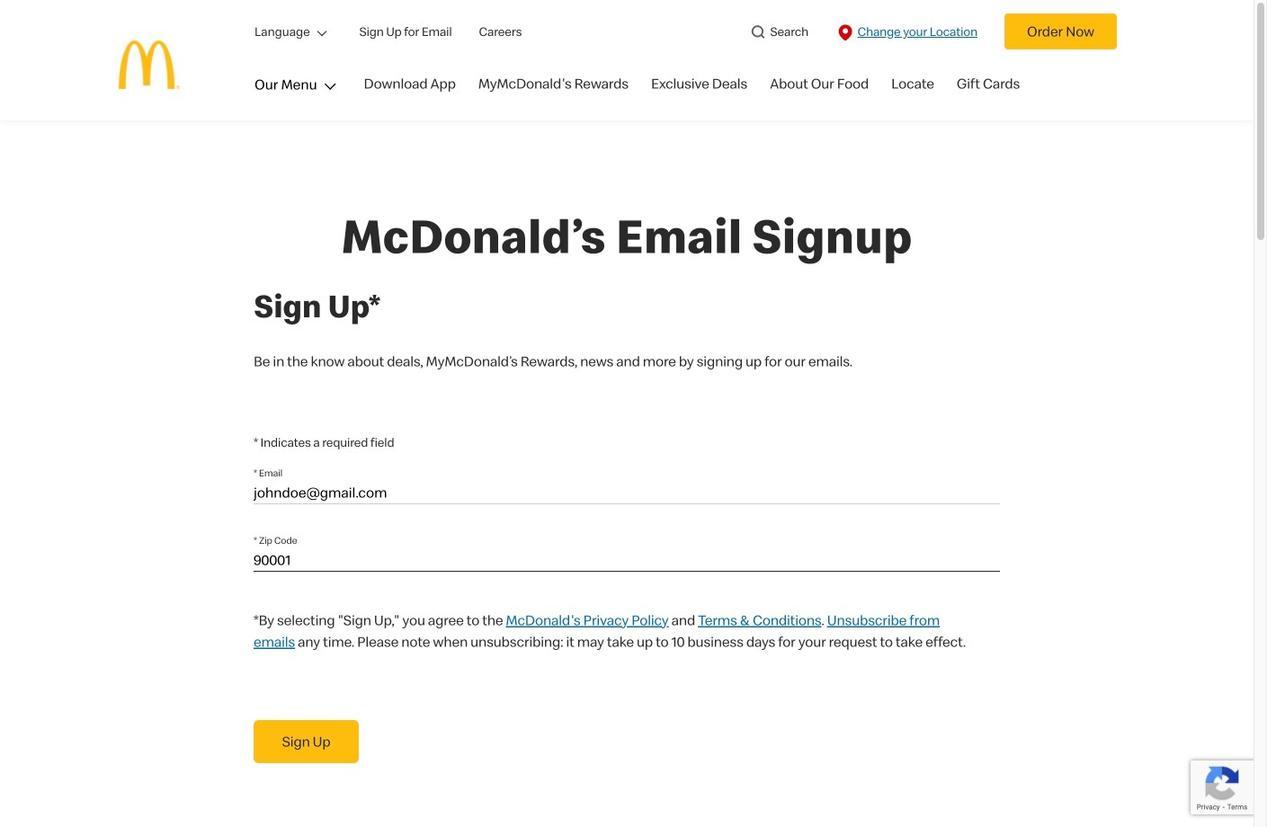 Task type: locate. For each thing, give the bounding box(es) containing it.
none text field inside sign up for email element
[[254, 541, 1000, 572]]

None text field
[[254, 541, 1000, 572]]

0 vertical spatial arrow down image
[[313, 24, 327, 37]]

location image
[[836, 23, 856, 43]]

sign up for email element
[[243, 387, 1268, 821]]

search image
[[749, 23, 768, 42]]

None text field
[[254, 474, 1000, 505]]

arrow down image
[[313, 24, 327, 37], [320, 84, 336, 90]]



Task type: describe. For each thing, give the bounding box(es) containing it.
mcdonald's home image
[[101, 16, 198, 113]]

none text field inside sign up for email element
[[254, 474, 1000, 505]]

1 vertical spatial arrow down image
[[320, 84, 336, 90]]

secondary element
[[249, 13, 1153, 49]]



Task type: vqa. For each thing, say whether or not it's contained in the screenshot.
sign up for email Element
yes



